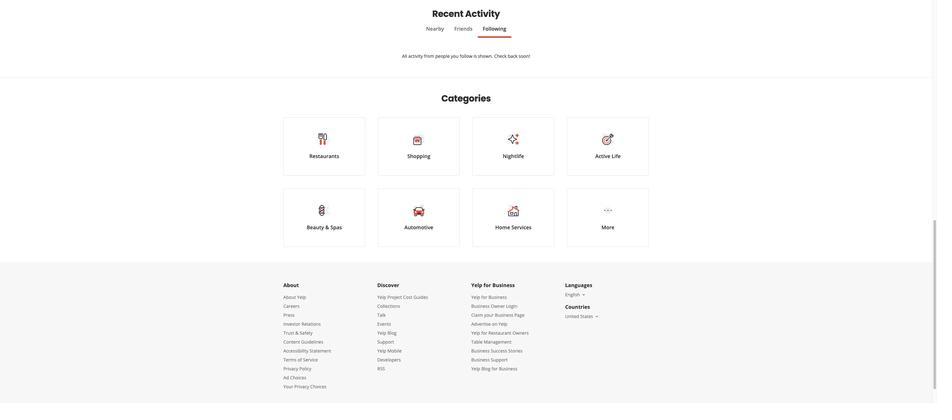 Task type: describe. For each thing, give the bounding box(es) containing it.
united states button
[[565, 314, 600, 320]]

yelp project cost guides collections talk events yelp blog support yelp mobile developers rss
[[378, 294, 428, 372]]

content
[[284, 339, 300, 345]]

management
[[484, 339, 512, 345]]

owner
[[491, 303, 505, 309]]

blog inside "yelp for business business owner login claim your business page advertise on yelp yelp for restaurant owners table management business success stories business support yelp blog for business"
[[482, 366, 491, 372]]

ad choices link
[[284, 375, 306, 381]]

recent activity
[[433, 8, 500, 20]]

careers
[[284, 303, 300, 309]]

1 vertical spatial privacy
[[294, 384, 309, 390]]

yelp up claim on the right of page
[[472, 294, 480, 300]]

yelp blog for business link
[[472, 366, 518, 372]]

talk link
[[378, 312, 386, 318]]

all
[[402, 53, 407, 59]]

you
[[451, 53, 459, 59]]

page
[[515, 312, 525, 318]]

table management link
[[472, 339, 512, 345]]

trust
[[284, 330, 294, 336]]

investor relations link
[[284, 321, 321, 327]]

advertise on yelp link
[[472, 321, 508, 327]]

about yelp careers press investor relations trust & safety content guidelines accessibility statement terms of service privacy policy ad choices your privacy choices
[[284, 294, 331, 390]]

policy
[[299, 366, 312, 372]]

automotive
[[405, 224, 434, 231]]

yelp down events link
[[378, 330, 386, 336]]

content guidelines link
[[284, 339, 323, 345]]

statement
[[310, 348, 331, 354]]

yelp down support link
[[378, 348, 386, 354]]

yelp up table on the bottom right of page
[[472, 330, 480, 336]]

business owner login link
[[472, 303, 518, 309]]

follow
[[460, 53, 473, 59]]

guides
[[414, 294, 428, 300]]

more
[[602, 224, 615, 231]]

table
[[472, 339, 483, 345]]

project
[[388, 294, 402, 300]]

shopping
[[408, 153, 431, 160]]

more link
[[567, 189, 649, 247]]

restaurants
[[310, 153, 339, 160]]

0 vertical spatial choices
[[290, 375, 306, 381]]

accessibility statement link
[[284, 348, 331, 354]]

beauty & spas
[[307, 224, 342, 231]]

home
[[496, 224, 510, 231]]

category navigation section navigation
[[277, 78, 656, 262]]

back
[[508, 53, 518, 59]]

investor
[[284, 321, 301, 327]]

support link
[[378, 339, 394, 345]]

for down advertise
[[482, 330, 488, 336]]

business down owner
[[495, 312, 514, 318]]

privacy policy link
[[284, 366, 312, 372]]

active
[[596, 153, 611, 160]]

yelp inside about yelp careers press investor relations trust & safety content guidelines accessibility statement terms of service privacy policy ad choices your privacy choices
[[297, 294, 306, 300]]

home services
[[496, 224, 532, 231]]

talk
[[378, 312, 386, 318]]

shopping link
[[378, 117, 460, 176]]

trust & safety link
[[284, 330, 313, 336]]

states
[[581, 314, 593, 320]]

terms of service link
[[284, 357, 318, 363]]

business success stories link
[[472, 348, 523, 354]]

active life
[[596, 153, 621, 160]]

about for about yelp careers press investor relations trust & safety content guidelines accessibility statement terms of service privacy policy ad choices your privacy choices
[[284, 294, 296, 300]]

activity
[[465, 8, 500, 20]]

ad
[[284, 375, 289, 381]]

nearby
[[426, 25, 444, 32]]

press link
[[284, 312, 295, 318]]

categories
[[442, 92, 491, 105]]

beauty
[[307, 224, 324, 231]]

business up yelp for business link
[[493, 282, 515, 289]]

mobile
[[388, 348, 402, 354]]

your privacy choices link
[[284, 384, 327, 390]]

yelp for business business owner login claim your business page advertise on yelp yelp for restaurant owners table management business success stories business support yelp blog for business
[[472, 294, 529, 372]]

all activity from people you follow is shown. check back soon!
[[402, 53, 530, 59]]

beauty & spas link
[[284, 189, 365, 247]]

events
[[378, 321, 391, 327]]

check
[[494, 53, 507, 59]]

press
[[284, 312, 295, 318]]

yelp right on
[[499, 321, 508, 327]]

on
[[492, 321, 498, 327]]

& inside the category navigation section navigation
[[325, 224, 329, 231]]

business up owner
[[489, 294, 507, 300]]

explore recent activity section section
[[284, 0, 649, 77]]

of
[[298, 357, 302, 363]]

collections link
[[378, 303, 400, 309]]

claim your business page link
[[472, 312, 525, 318]]

stories
[[509, 348, 523, 354]]



Task type: vqa. For each thing, say whether or not it's contained in the screenshot.
114
no



Task type: locate. For each thing, give the bounding box(es) containing it.
2 about from the top
[[284, 294, 296, 300]]

is
[[474, 53, 477, 59]]

1 vertical spatial choices
[[310, 384, 327, 390]]

business up yelp blog for business "link"
[[472, 357, 490, 363]]

business support link
[[472, 357, 508, 363]]

friends
[[455, 25, 473, 32]]

for up the business owner login link
[[482, 294, 488, 300]]

yelp up yelp for business link
[[472, 282, 483, 289]]

yelp down business support link
[[472, 366, 480, 372]]

yelp mobile link
[[378, 348, 402, 354]]

english
[[565, 292, 580, 298]]

success
[[491, 348, 507, 354]]

& right trust
[[295, 330, 299, 336]]

1 horizontal spatial &
[[325, 224, 329, 231]]

people
[[436, 53, 450, 59]]

restaurant
[[489, 330, 512, 336]]

tab list containing nearby
[[284, 25, 649, 38]]

0 vertical spatial support
[[378, 339, 394, 345]]

&
[[325, 224, 329, 231], [295, 330, 299, 336]]

blog down business support link
[[482, 366, 491, 372]]

spas
[[331, 224, 342, 231]]

terms
[[284, 357, 297, 363]]

yelp up collections
[[378, 294, 386, 300]]

careers link
[[284, 303, 300, 309]]

activity
[[409, 53, 423, 59]]

rss link
[[378, 366, 385, 372]]

cost
[[403, 294, 413, 300]]

your
[[284, 384, 293, 390]]

united states
[[565, 314, 593, 320]]

advertise
[[472, 321, 491, 327]]

1 vertical spatial about
[[284, 294, 296, 300]]

16 chevron down v2 image
[[582, 292, 587, 298]]

accessibility
[[284, 348, 309, 354]]

blog up support link
[[388, 330, 397, 336]]

0 vertical spatial privacy
[[284, 366, 298, 372]]

about inside about yelp careers press investor relations trust & safety content guidelines accessibility statement terms of service privacy policy ad choices your privacy choices
[[284, 294, 296, 300]]

recent
[[433, 8, 464, 20]]

16 chevron down v2 image
[[595, 314, 600, 319]]

& inside about yelp careers press investor relations trust & safety content guidelines accessibility statement terms of service privacy policy ad choices your privacy choices
[[295, 330, 299, 336]]

business down stories
[[499, 366, 518, 372]]

privacy down the terms
[[284, 366, 298, 372]]

1 vertical spatial &
[[295, 330, 299, 336]]

& left the spas
[[325, 224, 329, 231]]

collections
[[378, 303, 400, 309]]

services
[[512, 224, 532, 231]]

automotive link
[[378, 189, 460, 247]]

united
[[565, 314, 579, 320]]

owners
[[513, 330, 529, 336]]

about yelp link
[[284, 294, 306, 300]]

service
[[303, 357, 318, 363]]

claim
[[472, 312, 483, 318]]

safety
[[300, 330, 313, 336]]

0 horizontal spatial support
[[378, 339, 394, 345]]

privacy down the 'ad choices' link
[[294, 384, 309, 390]]

english button
[[565, 292, 587, 298]]

yelp project cost guides link
[[378, 294, 428, 300]]

from
[[424, 53, 434, 59]]

yelp up careers link
[[297, 294, 306, 300]]

0 vertical spatial &
[[325, 224, 329, 231]]

events link
[[378, 321, 391, 327]]

choices
[[290, 375, 306, 381], [310, 384, 327, 390]]

choices down policy
[[310, 384, 327, 390]]

yelp for restaurant owners link
[[472, 330, 529, 336]]

guidelines
[[301, 339, 323, 345]]

0 vertical spatial blog
[[388, 330, 397, 336]]

privacy
[[284, 366, 298, 372], [294, 384, 309, 390]]

developers
[[378, 357, 401, 363]]

0 horizontal spatial blog
[[388, 330, 397, 336]]

1 horizontal spatial support
[[491, 357, 508, 363]]

1 about from the top
[[284, 282, 299, 289]]

about
[[284, 282, 299, 289], [284, 294, 296, 300]]

blog inside yelp project cost guides collections talk events yelp blog support yelp mobile developers rss
[[388, 330, 397, 336]]

0 vertical spatial about
[[284, 282, 299, 289]]

nightlife link
[[473, 117, 555, 176]]

choices down privacy policy link on the left of page
[[290, 375, 306, 381]]

1 vertical spatial support
[[491, 357, 508, 363]]

languages
[[565, 282, 593, 289]]

about up careers link
[[284, 294, 296, 300]]

yelp blog link
[[378, 330, 397, 336]]

about for about
[[284, 282, 299, 289]]

0 horizontal spatial &
[[295, 330, 299, 336]]

discover
[[378, 282, 399, 289]]

home services link
[[473, 189, 555, 247]]

blog
[[388, 330, 397, 336], [482, 366, 491, 372]]

yelp for business
[[472, 282, 515, 289]]

rss
[[378, 366, 385, 372]]

support inside yelp project cost guides collections talk events yelp blog support yelp mobile developers rss
[[378, 339, 394, 345]]

for down business support link
[[492, 366, 498, 372]]

support down yelp blog link
[[378, 339, 394, 345]]

life
[[612, 153, 621, 160]]

shown.
[[478, 53, 493, 59]]

business
[[493, 282, 515, 289], [489, 294, 507, 300], [472, 303, 490, 309], [495, 312, 514, 318], [472, 348, 490, 354], [472, 357, 490, 363], [499, 366, 518, 372]]

business down table on the bottom right of page
[[472, 348, 490, 354]]

about up about yelp link
[[284, 282, 299, 289]]

login
[[506, 303, 518, 309]]

countries
[[565, 304, 590, 311]]

for up yelp for business link
[[484, 282, 491, 289]]

soon!
[[519, 53, 530, 59]]

1 vertical spatial blog
[[482, 366, 491, 372]]

restaurants link
[[284, 117, 365, 176]]

business up claim on the right of page
[[472, 303, 490, 309]]

0 horizontal spatial choices
[[290, 375, 306, 381]]

support inside "yelp for business business owner login claim your business page advertise on yelp yelp for restaurant owners table management business success stories business support yelp blog for business"
[[491, 357, 508, 363]]

yelp for business link
[[472, 294, 507, 300]]

support down success
[[491, 357, 508, 363]]

1 horizontal spatial blog
[[482, 366, 491, 372]]

yelp
[[472, 282, 483, 289], [297, 294, 306, 300], [378, 294, 386, 300], [472, 294, 480, 300], [499, 321, 508, 327], [378, 330, 386, 336], [472, 330, 480, 336], [378, 348, 386, 354], [472, 366, 480, 372]]

relations
[[302, 321, 321, 327]]

1 horizontal spatial choices
[[310, 384, 327, 390]]

your
[[484, 312, 494, 318]]

tab list
[[284, 25, 649, 38]]

following
[[483, 25, 507, 32]]



